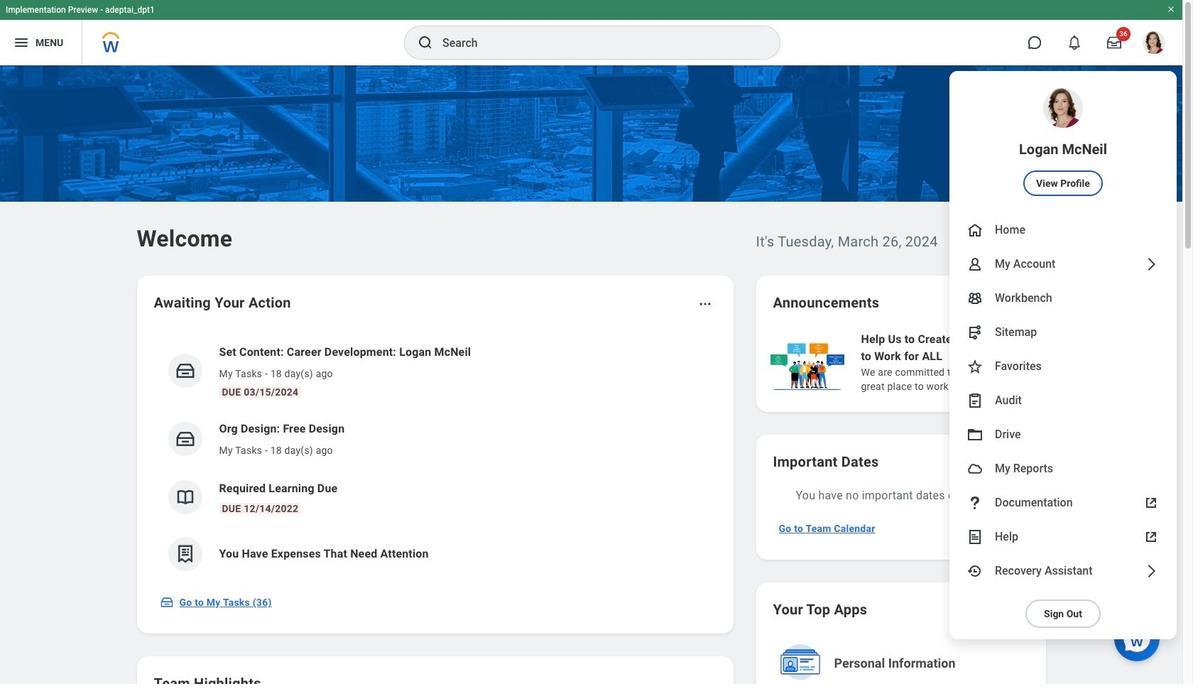 Task type: describe. For each thing, give the bounding box(es) containing it.
5 menu item from the top
[[950, 315, 1177, 350]]

0 horizontal spatial list
[[154, 332, 716, 583]]

12 menu item from the top
[[950, 554, 1177, 588]]

home image
[[967, 222, 984, 239]]

Search Workday  search field
[[443, 27, 751, 58]]

11 menu item from the top
[[950, 520, 1177, 554]]

3 menu item from the top
[[950, 247, 1177, 281]]

book open image
[[174, 487, 196, 508]]

search image
[[417, 34, 434, 51]]

dashboard expenses image
[[174, 544, 196, 565]]

2 menu item from the top
[[950, 213, 1177, 247]]

justify image
[[13, 34, 30, 51]]

2 vertical spatial inbox image
[[159, 595, 174, 610]]

ext link image for 11th menu item from the top
[[1143, 529, 1160, 546]]

notifications large image
[[1068, 36, 1082, 50]]

time image
[[967, 563, 984, 580]]

10 menu item from the top
[[950, 486, 1177, 520]]

7 menu item from the top
[[950, 384, 1177, 418]]

0 vertical spatial inbox image
[[174, 360, 196, 382]]

avatar image
[[967, 460, 984, 477]]

logan mcneil image
[[1143, 31, 1166, 54]]

1 menu item from the top
[[950, 71, 1177, 213]]

1 vertical spatial inbox image
[[174, 428, 196, 450]]

8 menu item from the top
[[950, 418, 1177, 452]]

inbox large image
[[1108, 36, 1122, 50]]

user image
[[967, 256, 984, 273]]



Task type: locate. For each thing, give the bounding box(es) containing it.
1 vertical spatial ext link image
[[1143, 529, 1160, 546]]

list
[[768, 330, 1194, 395], [154, 332, 716, 583]]

contact card matrix manager image
[[967, 290, 984, 307]]

menu
[[950, 71, 1177, 639]]

folder open image
[[967, 426, 984, 443]]

1 ext link image from the top
[[1143, 494, 1160, 512]]

ext link image for third menu item from the bottom
[[1143, 494, 1160, 512]]

main content
[[0, 65, 1194, 684]]

related actions image
[[698, 297, 712, 311]]

document image
[[967, 529, 984, 546]]

1 horizontal spatial list
[[768, 330, 1194, 395]]

status
[[952, 297, 975, 308]]

close environment banner image
[[1167, 5, 1176, 13]]

paste image
[[967, 392, 984, 409]]

chevron right image
[[1143, 563, 1160, 580]]

banner
[[0, 0, 1183, 639]]

9 menu item from the top
[[950, 452, 1177, 486]]

2 ext link image from the top
[[1143, 529, 1160, 546]]

ext link image
[[1143, 494, 1160, 512], [1143, 529, 1160, 546]]

question image
[[967, 494, 984, 512]]

chevron left small image
[[985, 296, 999, 310]]

0 vertical spatial ext link image
[[1143, 494, 1160, 512]]

menu item
[[950, 71, 1177, 213], [950, 213, 1177, 247], [950, 247, 1177, 281], [950, 281, 1177, 315], [950, 315, 1177, 350], [950, 350, 1177, 384], [950, 384, 1177, 418], [950, 418, 1177, 452], [950, 452, 1177, 486], [950, 486, 1177, 520], [950, 520, 1177, 554], [950, 554, 1177, 588]]

chevron right image
[[1143, 256, 1160, 273]]

chevron right small image
[[1011, 296, 1025, 310]]

star image
[[967, 358, 984, 375]]

6 menu item from the top
[[950, 350, 1177, 384]]

4 menu item from the top
[[950, 281, 1177, 315]]

endpoints image
[[967, 324, 984, 341]]

inbox image
[[174, 360, 196, 382], [174, 428, 196, 450], [159, 595, 174, 610]]



Task type: vqa. For each thing, say whether or not it's contained in the screenshot.
the leftmost list
yes



